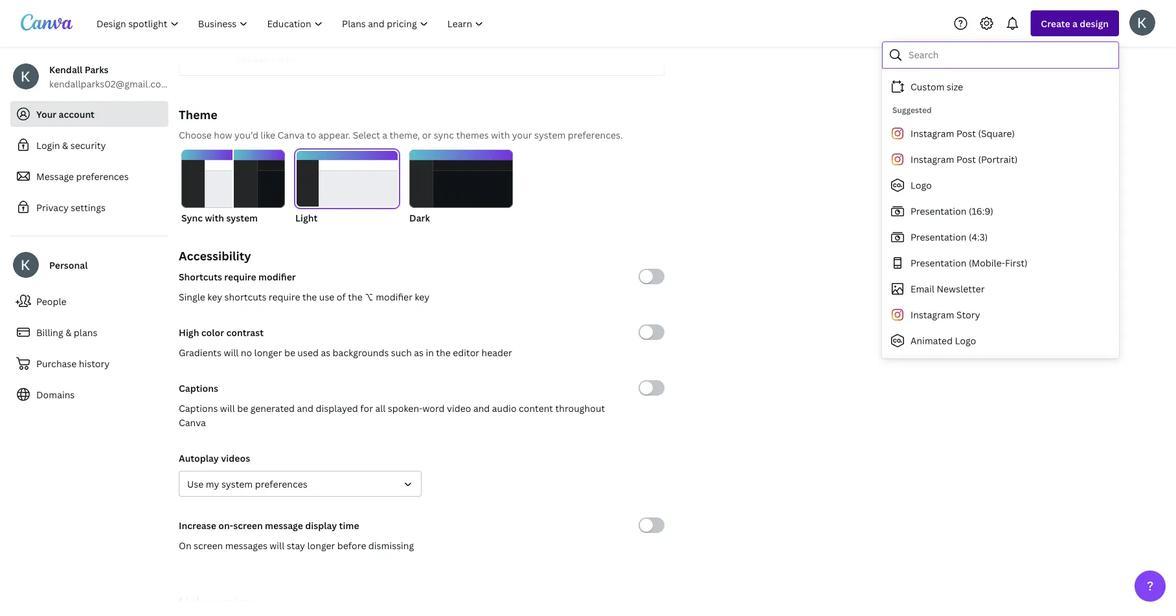 Task type: vqa. For each thing, say whether or not it's contained in the screenshot.
Get
no



Task type: describe. For each thing, give the bounding box(es) containing it.
in
[[426, 346, 434, 359]]

Use my system preferences button
[[179, 471, 422, 497]]

story
[[957, 309, 980, 321]]

preferences.
[[568, 129, 623, 141]]

spoken-
[[388, 402, 423, 414]]

login
[[36, 139, 60, 151]]

1 horizontal spatial the
[[348, 291, 363, 303]]

for
[[360, 402, 373, 414]]

instagram post (square) link
[[882, 120, 1114, 146]]

0 vertical spatial modifier
[[258, 270, 296, 283]]

domains
[[36, 388, 75, 401]]

1 horizontal spatial modifier
[[376, 291, 413, 303]]

instagram story
[[911, 309, 980, 321]]

people
[[36, 295, 66, 307]]

personal
[[49, 259, 88, 271]]

& for login
[[62, 139, 68, 151]]

system inside theme choose how you'd like canva to appear. select a theme, or sync themes with your system preferences.
[[534, 129, 566, 141]]

presentation (16:9) link
[[882, 198, 1114, 224]]

presentation (mobile-first)
[[911, 257, 1028, 269]]

content
[[519, 402, 553, 414]]

purchase history link
[[10, 350, 168, 376]]

(mobile-
[[969, 257, 1005, 269]]

theme
[[179, 107, 218, 122]]

kendall for kendall parks
[[236, 51, 269, 64]]

dark
[[409, 211, 430, 224]]

0 horizontal spatial require
[[224, 270, 256, 283]]

⌥
[[365, 291, 374, 303]]

size
[[947, 81, 963, 93]]

email newsletter link
[[882, 276, 1114, 302]]

high color contrast
[[179, 326, 264, 338]]

word
[[423, 402, 445, 414]]

time
[[339, 519, 359, 532]]

parks for kendall parks
[[271, 51, 295, 64]]

Light button
[[295, 150, 399, 225]]

custom
[[911, 81, 945, 93]]

presentation (mobile-first) link
[[882, 250, 1114, 276]]

of
[[337, 291, 346, 303]]

select
[[353, 129, 380, 141]]

animated
[[911, 335, 953, 347]]

instagram post (portrait)
[[911, 153, 1018, 166]]

editor
[[453, 346, 479, 359]]

kendall for kendall parks kendallparks02@gmail.com
[[49, 63, 82, 75]]

color
[[201, 326, 224, 338]]

parks for kendall parks kendallparks02@gmail.com
[[85, 63, 109, 75]]

your account link
[[10, 101, 168, 127]]

kendall parks kendallparks02@gmail.com
[[49, 63, 169, 90]]

a inside theme choose how you'd like canva to appear. select a theme, or sync themes with your system preferences.
[[382, 129, 387, 141]]

post for (square)
[[957, 127, 976, 140]]

your
[[36, 108, 56, 120]]

custom size
[[911, 81, 963, 93]]

used
[[298, 346, 319, 359]]

2 key from the left
[[415, 291, 430, 303]]

plans
[[74, 326, 97, 338]]

theme,
[[390, 129, 420, 141]]

with inside theme choose how you'd like canva to appear. select a theme, or sync themes with your system preferences.
[[491, 129, 510, 141]]

video
[[447, 402, 471, 414]]

before
[[337, 539, 366, 552]]

captions for captions will be generated and displayed for all spoken-word video and audio content throughout canva
[[179, 402, 218, 414]]

or
[[422, 129, 432, 141]]

choose
[[179, 129, 212, 141]]

0 horizontal spatial the
[[302, 291, 317, 303]]

preferences inside button
[[255, 478, 308, 490]]

shortcuts
[[179, 270, 222, 283]]

will for no
[[224, 346, 239, 359]]

2 horizontal spatial the
[[436, 346, 451, 359]]

generated
[[250, 402, 295, 414]]

on-
[[218, 519, 233, 532]]

kendall parks
[[236, 51, 295, 64]]

design
[[1080, 17, 1109, 29]]

animated logo
[[911, 335, 976, 347]]

you'd
[[234, 129, 258, 141]]

be inside the "captions will be generated and displayed for all spoken-word video and audio content throughout canva"
[[237, 402, 248, 414]]

autoplay videos
[[179, 452, 250, 464]]

security
[[70, 139, 106, 151]]

(square)
[[978, 127, 1015, 140]]

contrast
[[226, 326, 264, 338]]

0 vertical spatial preferences
[[76, 170, 129, 182]]

canva inside the "captions will be generated and displayed for all spoken-word video and audio content throughout canva"
[[179, 416, 206, 429]]

sync
[[434, 129, 454, 141]]

your
[[512, 129, 532, 141]]

kendallparks02@gmail.com
[[49, 77, 169, 90]]

custom size button
[[882, 74, 1114, 100]]

email newsletter
[[911, 283, 985, 295]]

will for be
[[220, 402, 235, 414]]

how
[[214, 129, 232, 141]]

email
[[911, 283, 935, 295]]

billing & plans link
[[10, 319, 168, 345]]

kendall parks image
[[1130, 10, 1156, 35]]

presentation for presentation (mobile-first)
[[911, 257, 967, 269]]

create a design
[[1041, 17, 1109, 29]]

use my system preferences
[[187, 478, 308, 490]]

first)
[[1005, 257, 1028, 269]]

dismissing
[[368, 539, 414, 552]]

suggested
[[893, 105, 932, 115]]

messages
[[225, 539, 267, 552]]

1 vertical spatial screen
[[194, 539, 223, 552]]

link opening
[[179, 594, 252, 610]]

gradients
[[179, 346, 222, 359]]

privacy settings link
[[10, 194, 168, 220]]

message
[[265, 519, 303, 532]]

1 horizontal spatial require
[[269, 291, 300, 303]]

no
[[241, 346, 252, 359]]

0 vertical spatial screen
[[233, 519, 263, 532]]

audio
[[492, 402, 517, 414]]

videos
[[221, 452, 250, 464]]

with inside button
[[205, 211, 224, 224]]

0 vertical spatial longer
[[254, 346, 282, 359]]

logo inside animated logo link
[[955, 335, 976, 347]]



Task type: locate. For each thing, give the bounding box(es) containing it.
system for sync with system
[[226, 211, 258, 224]]

0 horizontal spatial as
[[321, 346, 330, 359]]

instagram for instagram post (square)
[[911, 127, 954, 140]]

as
[[321, 346, 330, 359], [414, 346, 424, 359]]

post for (portrait)
[[957, 153, 976, 166]]

my
[[206, 478, 219, 490]]

single
[[179, 291, 205, 303]]

screen
[[233, 519, 263, 532], [194, 539, 223, 552]]

0 horizontal spatial modifier
[[258, 270, 296, 283]]

and left "displayed"
[[297, 402, 314, 414]]

autoplay
[[179, 452, 219, 464]]

Search search field
[[909, 43, 1110, 67]]

post
[[957, 127, 976, 140], [957, 153, 976, 166]]

1 horizontal spatial with
[[491, 129, 510, 141]]

stay
[[287, 539, 305, 552]]

presentation up presentation (4:3)
[[911, 205, 967, 217]]

1 vertical spatial longer
[[307, 539, 335, 552]]

logo inside logo link
[[911, 179, 932, 191]]

opening
[[205, 594, 252, 610]]

0 vertical spatial with
[[491, 129, 510, 141]]

1 vertical spatial system
[[226, 211, 258, 224]]

system right your at the top left of page
[[534, 129, 566, 141]]

require up shortcuts
[[224, 270, 256, 283]]

1 vertical spatial canva
[[179, 416, 206, 429]]

instagram
[[911, 127, 954, 140], [911, 153, 954, 166], [911, 309, 954, 321]]

purchase
[[36, 357, 77, 370]]

logo link
[[882, 172, 1114, 198]]

1 vertical spatial preferences
[[255, 478, 308, 490]]

captions for captions
[[179, 382, 218, 394]]

light
[[295, 211, 318, 224]]

single key shortcuts require the use of the ⌥ modifier key
[[179, 291, 430, 303]]

1 vertical spatial be
[[237, 402, 248, 414]]

as right used
[[321, 346, 330, 359]]

login & security
[[36, 139, 106, 151]]

modifier up single key shortcuts require the use of the ⌥ modifier key
[[258, 270, 296, 283]]

2 vertical spatial system
[[221, 478, 253, 490]]

sync with system
[[181, 211, 258, 224]]

0 vertical spatial instagram
[[911, 127, 954, 140]]

to
[[307, 129, 316, 141]]

purchase history
[[36, 357, 110, 370]]

presentation down presentation (16:9)
[[911, 231, 967, 243]]

presentation
[[911, 205, 967, 217], [911, 231, 967, 243], [911, 257, 967, 269]]

instagram for instagram story
[[911, 309, 954, 321]]

0 vertical spatial require
[[224, 270, 256, 283]]

2 presentation from the top
[[911, 231, 967, 243]]

will left no
[[224, 346, 239, 359]]

1 vertical spatial post
[[957, 153, 976, 166]]

2 as from the left
[[414, 346, 424, 359]]

presentation (4:3) link
[[882, 224, 1114, 250]]

will inside the "captions will be generated and displayed for all spoken-word video and audio content throughout canva"
[[220, 402, 235, 414]]

0 horizontal spatial longer
[[254, 346, 282, 359]]

kendall up the your account on the left top
[[49, 63, 82, 75]]

(4:3)
[[969, 231, 988, 243]]

billing
[[36, 326, 63, 338]]

captions inside the "captions will be generated and displayed for all spoken-word video and audio content throughout canva"
[[179, 402, 218, 414]]

0 vertical spatial post
[[957, 127, 976, 140]]

the left '⌥'
[[348, 291, 363, 303]]

presentation for presentation (16:9)
[[911, 205, 967, 217]]

1 horizontal spatial screen
[[233, 519, 263, 532]]

will left generated
[[220, 402, 235, 414]]

1 horizontal spatial canva
[[278, 129, 305, 141]]

1 horizontal spatial as
[[414, 346, 424, 359]]

will left stay
[[270, 539, 285, 552]]

presentation (16:9)
[[911, 205, 994, 217]]

(16:9)
[[969, 205, 994, 217]]

longer down display
[[307, 539, 335, 552]]

top level navigation element
[[88, 10, 495, 36]]

shortcuts require modifier
[[179, 270, 296, 283]]

0 horizontal spatial logo
[[911, 179, 932, 191]]

1 vertical spatial instagram
[[911, 153, 954, 166]]

1 vertical spatial require
[[269, 291, 300, 303]]

1 horizontal spatial preferences
[[255, 478, 308, 490]]

1 vertical spatial with
[[205, 211, 224, 224]]

0 horizontal spatial a
[[382, 129, 387, 141]]

0 horizontal spatial be
[[237, 402, 248, 414]]

login & security link
[[10, 132, 168, 158]]

with
[[491, 129, 510, 141], [205, 211, 224, 224]]

1 presentation from the top
[[911, 205, 967, 217]]

1 vertical spatial will
[[220, 402, 235, 414]]

presentation for presentation (4:3)
[[911, 231, 967, 243]]

instagram for instagram post (portrait)
[[911, 153, 954, 166]]

use
[[187, 478, 204, 490]]

all
[[375, 402, 386, 414]]

0 vertical spatial presentation
[[911, 205, 967, 217]]

with right the sync
[[205, 211, 224, 224]]

history
[[79, 357, 110, 370]]

billing & plans
[[36, 326, 97, 338]]

2 vertical spatial instagram
[[911, 309, 954, 321]]

3 presentation from the top
[[911, 257, 967, 269]]

1 vertical spatial captions
[[179, 402, 218, 414]]

1 vertical spatial presentation
[[911, 231, 967, 243]]

2 and from the left
[[473, 402, 490, 414]]

high
[[179, 326, 199, 338]]

0 vertical spatial system
[[534, 129, 566, 141]]

preferences down the login & security link
[[76, 170, 129, 182]]

as left in
[[414, 346, 424, 359]]

parks down top level navigation element
[[271, 51, 295, 64]]

a left design
[[1073, 17, 1078, 29]]

1 vertical spatial &
[[66, 326, 72, 338]]

the
[[302, 291, 317, 303], [348, 291, 363, 303], [436, 346, 451, 359]]

2 vertical spatial will
[[270, 539, 285, 552]]

2 vertical spatial presentation
[[911, 257, 967, 269]]

0 vertical spatial canva
[[278, 129, 305, 141]]

1 horizontal spatial be
[[284, 346, 295, 359]]

screen up messages
[[233, 519, 263, 532]]

1 captions from the top
[[179, 382, 218, 394]]

message preferences link
[[10, 163, 168, 189]]

0 horizontal spatial kendall
[[49, 63, 82, 75]]

captions will be generated and displayed for all spoken-word video and audio content throughout canva
[[179, 402, 605, 429]]

instagram up animated
[[911, 309, 954, 321]]

your account
[[36, 108, 95, 120]]

the left use
[[302, 291, 317, 303]]

instagram down suggested
[[911, 127, 954, 140]]

newsletter
[[937, 283, 985, 295]]

longer right no
[[254, 346, 282, 359]]

post down instagram post (square)
[[957, 153, 976, 166]]

key right '⌥'
[[415, 291, 430, 303]]

2 captions from the top
[[179, 402, 218, 414]]

0 horizontal spatial parks
[[85, 63, 109, 75]]

message
[[36, 170, 74, 182]]

1 and from the left
[[297, 402, 314, 414]]

logo up presentation (16:9)
[[911, 179, 932, 191]]

0 horizontal spatial and
[[297, 402, 314, 414]]

Sync with system button
[[181, 150, 285, 225]]

3 instagram from the top
[[911, 309, 954, 321]]

instagram story link
[[882, 302, 1114, 328]]

display
[[305, 519, 337, 532]]

kendall
[[236, 51, 269, 64], [49, 63, 82, 75]]

sync
[[181, 211, 203, 224]]

2 instagram from the top
[[911, 153, 954, 166]]

longer
[[254, 346, 282, 359], [307, 539, 335, 552]]

parks inside the kendall parks kendallparks02@gmail.com
[[85, 63, 109, 75]]

captions up autoplay
[[179, 402, 218, 414]]

key right the single on the top left
[[207, 291, 222, 303]]

0 horizontal spatial canva
[[179, 416, 206, 429]]

a inside dropdown button
[[1073, 17, 1078, 29]]

& for billing
[[66, 326, 72, 338]]

Dark button
[[409, 150, 513, 225]]

1 horizontal spatial parks
[[271, 51, 295, 64]]

presentation up the email newsletter
[[911, 257, 967, 269]]

0 vertical spatial a
[[1073, 17, 1078, 29]]

2 post from the top
[[957, 153, 976, 166]]

1 instagram from the top
[[911, 127, 954, 140]]

0 horizontal spatial key
[[207, 291, 222, 303]]

0 horizontal spatial with
[[205, 211, 224, 224]]

0 vertical spatial &
[[62, 139, 68, 151]]

throughout
[[555, 402, 605, 414]]

1 horizontal spatial and
[[473, 402, 490, 414]]

canva inside theme choose how you'd like canva to appear. select a theme, or sync themes with your system preferences.
[[278, 129, 305, 141]]

a
[[1073, 17, 1078, 29], [382, 129, 387, 141]]

instagram post (portrait) link
[[882, 146, 1114, 172]]

1 as from the left
[[321, 346, 330, 359]]

kendall inside the kendall parks kendallparks02@gmail.com
[[49, 63, 82, 75]]

logo down story in the right bottom of the page
[[955, 335, 976, 347]]

0 vertical spatial captions
[[179, 382, 218, 394]]

0 horizontal spatial screen
[[194, 539, 223, 552]]

1 horizontal spatial a
[[1073, 17, 1078, 29]]

1 vertical spatial a
[[382, 129, 387, 141]]

system right my
[[221, 478, 253, 490]]

with left your at the top left of page
[[491, 129, 510, 141]]

presentation (4:3)
[[911, 231, 988, 243]]

1 horizontal spatial longer
[[307, 539, 335, 552]]

0 vertical spatial will
[[224, 346, 239, 359]]

1 post from the top
[[957, 127, 976, 140]]

& right login
[[62, 139, 68, 151]]

preferences up 'message'
[[255, 478, 308, 490]]

1 horizontal spatial key
[[415, 291, 430, 303]]

captions down gradients
[[179, 382, 218, 394]]

modifier right '⌥'
[[376, 291, 413, 303]]

captions
[[179, 382, 218, 394], [179, 402, 218, 414]]

privacy settings
[[36, 201, 106, 213]]

post up instagram post (portrait)
[[957, 127, 976, 140]]

create
[[1041, 17, 1071, 29]]

canva up autoplay
[[179, 416, 206, 429]]

canva left the to
[[278, 129, 305, 141]]

header
[[482, 346, 512, 359]]

system for use my system preferences
[[221, 478, 253, 490]]

0 horizontal spatial preferences
[[76, 170, 129, 182]]

people link
[[10, 288, 168, 314]]

kendall down top level navigation element
[[236, 51, 269, 64]]

increase
[[179, 519, 216, 532]]

use
[[319, 291, 335, 303]]

instagram down instagram post (square)
[[911, 153, 954, 166]]

shortcuts
[[225, 291, 267, 303]]

1 vertical spatial logo
[[955, 335, 976, 347]]

accessibility
[[179, 248, 251, 264]]

message preferences
[[36, 170, 129, 182]]

on
[[179, 539, 192, 552]]

the right in
[[436, 346, 451, 359]]

account
[[59, 108, 95, 120]]

0 vertical spatial be
[[284, 346, 295, 359]]

theme choose how you'd like canva to appear. select a theme, or sync themes with your system preferences.
[[179, 107, 623, 141]]

displayed
[[316, 402, 358, 414]]

1 horizontal spatial kendall
[[236, 51, 269, 64]]

1 key from the left
[[207, 291, 222, 303]]

like
[[261, 129, 275, 141]]

0 vertical spatial logo
[[911, 179, 932, 191]]

create a design button
[[1031, 10, 1119, 36]]

(portrait)
[[978, 153, 1018, 166]]

screen down the increase
[[194, 539, 223, 552]]

system up accessibility
[[226, 211, 258, 224]]

a right "select"
[[382, 129, 387, 141]]

require right shortcuts
[[269, 291, 300, 303]]

parks up kendallparks02@gmail.com
[[85, 63, 109, 75]]

be left generated
[[237, 402, 248, 414]]

& left plans
[[66, 326, 72, 338]]

1 horizontal spatial logo
[[955, 335, 976, 347]]

1 vertical spatial modifier
[[376, 291, 413, 303]]

gradients will no longer be used as backgrounds such as in the editor header
[[179, 346, 512, 359]]

and right video
[[473, 402, 490, 414]]

be left used
[[284, 346, 295, 359]]

instagram post (square)
[[911, 127, 1015, 140]]



